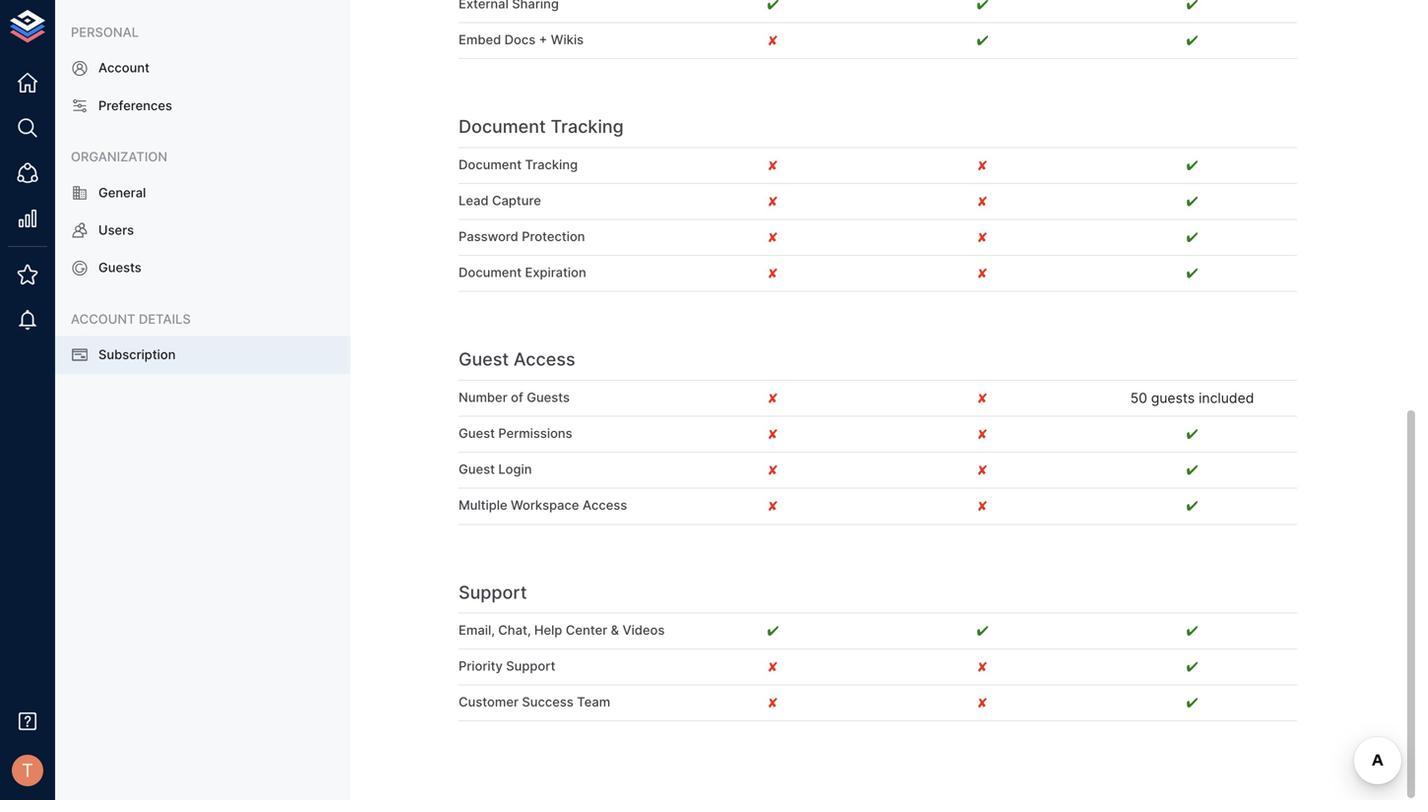 Task type: describe. For each thing, give the bounding box(es) containing it.
2 document from the top
[[459, 157, 522, 172]]

✔ for customer success team
[[1187, 695, 1198, 711]]

2 document tracking from the top
[[459, 157, 578, 172]]

✔ for guest login
[[1187, 462, 1198, 478]]

preferences
[[98, 98, 172, 113]]

guest for guest login
[[459, 462, 495, 477]]

50 guests included
[[1131, 390, 1255, 406]]

&
[[611, 623, 619, 638]]

✔ for multiple workspace access
[[1187, 498, 1198, 515]]

capture
[[492, 193, 541, 208]]

guests link
[[55, 249, 350, 287]]

number of guests
[[459, 390, 570, 405]]

success
[[522, 695, 574, 710]]

1 vertical spatial tracking
[[525, 157, 578, 172]]

✔ for lead capture
[[1187, 193, 1198, 210]]

1 vertical spatial support
[[506, 659, 556, 674]]

team
[[577, 695, 611, 710]]

t
[[22, 760, 33, 781]]

account
[[71, 311, 135, 327]]

account link
[[55, 49, 350, 87]]

guest access
[[459, 349, 576, 370]]

priority
[[459, 659, 503, 674]]

protection
[[522, 229, 585, 244]]

guest for guest access
[[459, 349, 509, 370]]

50
[[1131, 390, 1148, 406]]

users
[[98, 222, 134, 238]]

embed docs + wikis
[[459, 32, 584, 47]]

0 vertical spatial tracking
[[551, 116, 624, 137]]

general
[[98, 185, 146, 200]]

customer success team
[[459, 695, 611, 710]]

permissions
[[498, 426, 573, 441]]

guest login
[[459, 462, 532, 477]]

guests inside guests "link"
[[98, 260, 142, 275]]

priority support
[[459, 659, 556, 674]]

✔ for password protection
[[1187, 229, 1198, 246]]

customer
[[459, 695, 519, 710]]

guest for guest permissions
[[459, 426, 495, 441]]

workspace
[[511, 498, 579, 513]]

✔ for email, chat, help center & videos
[[1187, 623, 1198, 639]]

1 document from the top
[[459, 116, 546, 137]]

embed
[[459, 32, 501, 47]]

password protection
[[459, 229, 585, 244]]

help
[[534, 623, 563, 638]]

✔ for guest permissions
[[1187, 426, 1198, 442]]

t button
[[6, 749, 49, 792]]



Task type: locate. For each thing, give the bounding box(es) containing it.
0 vertical spatial document tracking
[[459, 116, 624, 137]]

organization
[[71, 149, 167, 164]]

1 guest from the top
[[459, 349, 509, 370]]

2 guest from the top
[[459, 426, 495, 441]]

expiration
[[525, 265, 586, 280]]

document
[[459, 116, 546, 137], [459, 157, 522, 172], [459, 265, 522, 280]]

access up of
[[514, 349, 576, 370]]

tracking down wikis
[[551, 116, 624, 137]]

personal
[[71, 25, 139, 40]]

1 vertical spatial document tracking
[[459, 157, 578, 172]]

videos
[[623, 623, 665, 638]]

0 horizontal spatial guests
[[98, 260, 142, 275]]

guest up multiple
[[459, 462, 495, 477]]

guests
[[98, 260, 142, 275], [527, 390, 570, 405]]

0 vertical spatial document
[[459, 116, 546, 137]]

✔ for embed docs + wikis
[[1187, 32, 1198, 49]]

multiple
[[459, 498, 508, 513]]

✔ for document expiration
[[1187, 265, 1198, 282]]

account details
[[71, 311, 191, 327]]

guest permissions
[[459, 426, 573, 441]]

1 vertical spatial guest
[[459, 426, 495, 441]]

login
[[498, 462, 532, 477]]

0 vertical spatial guests
[[98, 260, 142, 275]]

guests right of
[[527, 390, 570, 405]]

support up the email,
[[459, 582, 527, 603]]

guest down 'number'
[[459, 426, 495, 441]]

details
[[139, 311, 191, 327]]

account
[[98, 60, 150, 75]]

tracking
[[551, 116, 624, 137], [525, 157, 578, 172]]

multiple workspace access
[[459, 498, 627, 513]]

✘
[[769, 32, 778, 49], [769, 157, 778, 174], [978, 157, 988, 174], [769, 193, 778, 210], [978, 193, 988, 210], [769, 229, 778, 246], [978, 229, 988, 246], [769, 265, 778, 282], [978, 265, 988, 282], [769, 390, 778, 406], [978, 390, 988, 406], [769, 426, 778, 442], [978, 426, 988, 442], [769, 462, 778, 478], [978, 462, 988, 478], [769, 498, 778, 515], [978, 498, 988, 515], [769, 659, 778, 675], [978, 659, 988, 675], [769, 695, 778, 711], [978, 695, 988, 711]]

email,
[[459, 623, 495, 638]]

email, chat, help center & videos
[[459, 623, 665, 638]]

subscription link
[[55, 336, 350, 374]]

general link
[[55, 174, 350, 212]]

0 vertical spatial support
[[459, 582, 527, 603]]

2 vertical spatial document
[[459, 265, 522, 280]]

1 document tracking from the top
[[459, 116, 624, 137]]

center
[[566, 623, 608, 638]]

users link
[[55, 212, 350, 249]]

wikis
[[551, 32, 584, 47]]

of
[[511, 390, 523, 405]]

lead
[[459, 193, 489, 208]]

✔ for priority support
[[1187, 659, 1198, 675]]

+
[[539, 32, 548, 47]]

3 guest from the top
[[459, 462, 495, 477]]

lead capture
[[459, 193, 541, 208]]

guests
[[1152, 390, 1195, 406]]

1 horizontal spatial guests
[[527, 390, 570, 405]]

0 vertical spatial access
[[514, 349, 576, 370]]

document expiration
[[459, 265, 586, 280]]

preferences link
[[55, 87, 350, 125]]

subscription
[[98, 347, 176, 362]]

2 vertical spatial guest
[[459, 462, 495, 477]]

guests down users
[[98, 260, 142, 275]]

3 document from the top
[[459, 265, 522, 280]]

docs
[[505, 32, 536, 47]]

included
[[1199, 390, 1255, 406]]

access
[[514, 349, 576, 370], [583, 498, 627, 513]]

document tracking
[[459, 116, 624, 137], [459, 157, 578, 172]]

support up customer success team
[[506, 659, 556, 674]]

guest
[[459, 349, 509, 370], [459, 426, 495, 441], [459, 462, 495, 477]]

1 horizontal spatial access
[[583, 498, 627, 513]]

number
[[459, 390, 508, 405]]

✔
[[977, 32, 989, 49], [1187, 32, 1198, 49], [1187, 157, 1198, 174], [1187, 193, 1198, 210], [1187, 229, 1198, 246], [1187, 265, 1198, 282], [1187, 426, 1198, 442], [1187, 462, 1198, 478], [1187, 498, 1198, 515], [767, 623, 779, 639], [977, 623, 989, 639], [1187, 623, 1198, 639], [1187, 659, 1198, 675], [1187, 695, 1198, 711]]

1 vertical spatial guests
[[527, 390, 570, 405]]

support
[[459, 582, 527, 603], [506, 659, 556, 674]]

access right workspace
[[583, 498, 627, 513]]

1 vertical spatial access
[[583, 498, 627, 513]]

0 horizontal spatial access
[[514, 349, 576, 370]]

1 vertical spatial document
[[459, 157, 522, 172]]

✔ for document tracking
[[1187, 157, 1198, 174]]

0 vertical spatial guest
[[459, 349, 509, 370]]

guest up 'number'
[[459, 349, 509, 370]]

chat,
[[498, 623, 531, 638]]

tracking up the capture
[[525, 157, 578, 172]]

password
[[459, 229, 519, 244]]



Task type: vqa. For each thing, say whether or not it's contained in the screenshot.


